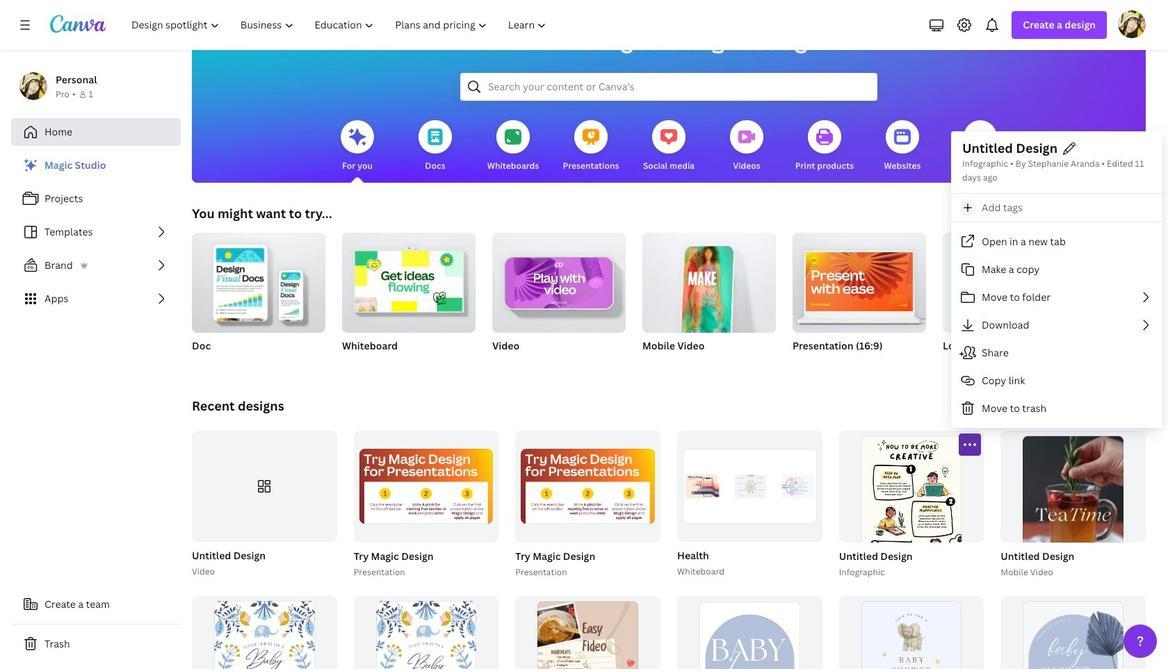 Task type: locate. For each thing, give the bounding box(es) containing it.
Search search field
[[488, 74, 850, 100]]

group
[[192, 227, 326, 371], [192, 227, 326, 333], [342, 227, 476, 371], [342, 227, 476, 333], [492, 227, 626, 371], [492, 227, 626, 333], [643, 227, 776, 371], [643, 227, 776, 341], [793, 227, 927, 371], [793, 227, 927, 333], [943, 233, 1077, 371], [943, 233, 1077, 333], [1093, 233, 1169, 371], [189, 431, 337, 580], [192, 431, 337, 543], [351, 431, 499, 580], [354, 431, 499, 543], [513, 431, 661, 580], [516, 431, 661, 543], [675, 431, 823, 580], [678, 431, 823, 543], [837, 431, 984, 670], [839, 431, 984, 670], [998, 431, 1146, 616], [192, 596, 337, 670], [354, 596, 499, 670], [516, 596, 661, 670], [678, 596, 823, 670]]

None search field
[[460, 73, 878, 101]]

list
[[11, 152, 181, 313]]



Task type: vqa. For each thing, say whether or not it's contained in the screenshot.
Search Field
yes



Task type: describe. For each thing, give the bounding box(es) containing it.
stephanie aranda image
[[1119, 10, 1146, 38]]

top level navigation element
[[122, 11, 559, 39]]



